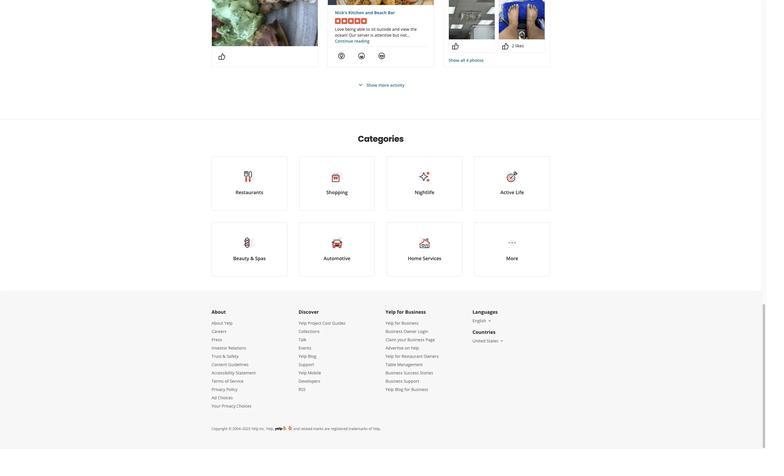 Task type: locate. For each thing, give the bounding box(es) containing it.
accessibility
[[212, 370, 235, 376]]

your privacy choices link
[[212, 403, 252, 409]]

and right yelp burst icon
[[294, 427, 300, 432]]

0 vertical spatial &
[[251, 255, 254, 262]]

united states button
[[473, 338, 505, 344]]

table
[[386, 362, 397, 368]]

open photo lightbox image
[[449, 0, 495, 39], [499, 0, 545, 39]]

advertise
[[386, 345, 404, 351]]

1 like feed item image from the left
[[452, 43, 459, 50]]

& right trust
[[223, 354, 226, 359]]

0 horizontal spatial of
[[225, 379, 229, 384]]

yelp up careers "link"
[[225, 321, 233, 326]]

more
[[507, 255, 519, 262]]

states
[[487, 338, 499, 344]]

blog up support link
[[308, 354, 317, 359]]

support inside yelp project cost guides collections talk events yelp blog support yelp mobile developers rss
[[299, 362, 314, 368]]

&
[[251, 255, 254, 262], [223, 354, 226, 359]]

restaurants link
[[212, 156, 288, 211]]

and
[[366, 10, 373, 15], [294, 427, 300, 432]]

nightlife
[[415, 189, 435, 196]]

yelp for business business owner login claim your business page advertise on yelp yelp for restaurant owners table management business success stories business support yelp blog for business
[[386, 321, 439, 393]]

1 horizontal spatial of
[[369, 427, 372, 432]]

talk link
[[299, 337, 307, 343]]

2 about from the top
[[212, 321, 223, 326]]

0 horizontal spatial open photo lightbox image
[[449, 0, 495, 39]]

yelp down support link
[[299, 370, 307, 376]]

business up the yelp for business link at the bottom right of the page
[[406, 309, 426, 315]]

2 like feed item image from the left
[[502, 43, 510, 50]]

of left yelp.
[[369, 427, 372, 432]]

yelp down business support link
[[386, 387, 394, 393]]

24 useful v2 image
[[338, 52, 345, 59]]

yelp up claim at the bottom right
[[386, 321, 394, 326]]

investor
[[212, 345, 228, 351]]

yelp up the yelp for business link at the bottom right of the page
[[386, 309, 396, 315]]

business success stories link
[[386, 370, 434, 376]]

24 funny v2 image
[[358, 52, 366, 59]]

of up privacy policy link
[[225, 379, 229, 384]]

blog
[[308, 354, 317, 359], [395, 387, 404, 393]]

privacy down terms
[[212, 387, 225, 393]]

blog down business support link
[[395, 387, 404, 393]]

and inside explore recent activity section section
[[366, 10, 373, 15]]

like feed item image for 1st open photo lightbox from the right
[[502, 43, 510, 50]]

beauty
[[233, 255, 249, 262]]

home services link
[[387, 222, 463, 277]]

beauty & spas
[[233, 255, 266, 262]]

privacy down ad choices link
[[222, 403, 236, 409]]

0 horizontal spatial support
[[299, 362, 314, 368]]

business support link
[[386, 379, 420, 384]]

1 vertical spatial about
[[212, 321, 223, 326]]

0 vertical spatial of
[[225, 379, 229, 384]]

automotive
[[324, 255, 351, 262]]

1 horizontal spatial open photo lightbox image
[[499, 0, 545, 39]]

yelp left inc.
[[252, 427, 259, 432]]

about up about yelp link
[[212, 309, 226, 315]]

support inside yelp for business business owner login claim your business page advertise on yelp yelp for restaurant owners table management business success stories business support yelp blog for business
[[404, 379, 420, 384]]

0 vertical spatial support
[[299, 362, 314, 368]]

privacy policy link
[[212, 387, 238, 393]]

yelp.
[[373, 427, 381, 432]]

about up careers
[[212, 321, 223, 326]]

yelp
[[386, 309, 396, 315], [225, 321, 233, 326], [299, 321, 307, 326], [386, 321, 394, 326], [411, 345, 420, 351], [299, 354, 307, 359], [386, 354, 394, 359], [299, 370, 307, 376], [386, 387, 394, 393], [252, 427, 259, 432]]

management
[[398, 362, 423, 368]]

guides
[[332, 321, 346, 326]]

category navigation section navigation
[[206, 120, 557, 291]]

0 horizontal spatial blog
[[308, 354, 317, 359]]

business
[[406, 309, 426, 315], [402, 321, 419, 326], [386, 329, 403, 334], [408, 337, 425, 343], [386, 370, 403, 376], [386, 379, 403, 384], [412, 387, 429, 393]]

1 about from the top
[[212, 309, 226, 315]]

continue reading button
[[335, 38, 370, 44]]

24 chevron down v2 image
[[357, 81, 365, 89]]

choices down policy
[[237, 403, 252, 409]]

0 vertical spatial show
[[449, 57, 460, 63]]

0 vertical spatial about
[[212, 309, 226, 315]]

photos
[[470, 57, 484, 63]]

0 horizontal spatial choices
[[218, 395, 233, 401]]

statement
[[236, 370, 256, 376]]

show all 4 photos button
[[449, 57, 484, 63]]

careers
[[212, 329, 227, 334]]

nick's
[[335, 10, 348, 15]]

show inside dropdown button
[[449, 57, 460, 63]]

support down yelp blog link on the left
[[299, 362, 314, 368]]

0 horizontal spatial and
[[294, 427, 300, 432]]

0 horizontal spatial &
[[223, 354, 226, 359]]

accessibility statement link
[[212, 370, 256, 376]]

business up owner
[[402, 321, 419, 326]]

rss
[[299, 387, 306, 393]]

and left beach
[[366, 10, 373, 15]]

& left spas
[[251, 255, 254, 262]]

show for show all 4 photos
[[449, 57, 460, 63]]

show left all
[[449, 57, 460, 63]]

show
[[449, 57, 460, 63], [367, 82, 378, 88]]

0 vertical spatial and
[[366, 10, 373, 15]]

24 cool v2 image
[[379, 52, 386, 59]]

0 vertical spatial blog
[[308, 354, 317, 359]]

1 horizontal spatial show
[[449, 57, 460, 63]]

1 vertical spatial show
[[367, 82, 378, 88]]

show more activity button
[[357, 81, 405, 89]]

like feed item image up show all 4 photos
[[452, 43, 459, 50]]

project
[[308, 321, 322, 326]]

0 horizontal spatial show
[[367, 82, 378, 88]]

1 vertical spatial choices
[[237, 403, 252, 409]]

1 vertical spatial of
[[369, 427, 372, 432]]

1 horizontal spatial choices
[[237, 403, 252, 409]]

1 horizontal spatial like feed item image
[[502, 43, 510, 50]]

show inside button
[[367, 82, 378, 88]]

services
[[423, 255, 442, 262]]

show right 24 chevron down v2 image
[[367, 82, 378, 88]]

careers link
[[212, 329, 227, 334]]

owner
[[404, 329, 417, 334]]

choices down privacy policy link
[[218, 395, 233, 401]]

0 horizontal spatial like feed item image
[[452, 43, 459, 50]]

content guidelines link
[[212, 362, 249, 368]]

1 vertical spatial blog
[[395, 387, 404, 393]]

terms of service link
[[212, 379, 244, 384]]

1 vertical spatial &
[[223, 354, 226, 359]]

events link
[[299, 345, 312, 351]]

like feed item image
[[452, 43, 459, 50], [502, 43, 510, 50]]

success
[[404, 370, 419, 376]]

countries
[[473, 329, 496, 336]]

yelp up table
[[386, 354, 394, 359]]

talk
[[299, 337, 307, 343]]

of inside about yelp careers press investor relations trust & safety content guidelines accessibility statement terms of service privacy policy ad choices your privacy choices
[[225, 379, 229, 384]]

like feed item image left 2 on the right top
[[502, 43, 510, 50]]

2004–2023
[[233, 427, 251, 432]]

about inside about yelp careers press investor relations trust & safety content guidelines accessibility statement terms of service privacy policy ad choices your privacy choices
[[212, 321, 223, 326]]

choices
[[218, 395, 233, 401], [237, 403, 252, 409]]

1 horizontal spatial blog
[[395, 387, 404, 393]]

show for show more activity
[[367, 82, 378, 88]]

1 horizontal spatial &
[[251, 255, 254, 262]]

yelp down 'events'
[[299, 354, 307, 359]]

for down business support link
[[405, 387, 411, 393]]

explore recent activity section section
[[207, 0, 555, 119]]

spas
[[255, 255, 266, 262]]

login
[[418, 329, 429, 334]]

nick's kitchen and beach bar link
[[335, 10, 427, 16]]

1 horizontal spatial support
[[404, 379, 420, 384]]

relations
[[229, 345, 246, 351]]

1 horizontal spatial and
[[366, 10, 373, 15]]

safety
[[227, 354, 239, 359]]

restaurant
[[402, 354, 423, 359]]

your
[[398, 337, 407, 343]]

support down success
[[404, 379, 420, 384]]

about
[[212, 309, 226, 315], [212, 321, 223, 326]]

continue reading
[[335, 38, 370, 44]]

blog inside yelp for business business owner login claim your business page advertise on yelp yelp for restaurant owners table management business success stories business support yelp blog for business
[[395, 387, 404, 393]]

2
[[512, 43, 515, 49]]

yelp up collections link
[[299, 321, 307, 326]]

ad
[[212, 395, 217, 401]]

1 vertical spatial support
[[404, 379, 420, 384]]



Task type: vqa. For each thing, say whether or not it's contained in the screenshot.
rightmost the Stormy
no



Task type: describe. For each thing, give the bounding box(es) containing it.
4
[[467, 57, 469, 63]]

0 vertical spatial privacy
[[212, 387, 225, 393]]

business down table
[[386, 370, 403, 376]]

page
[[426, 337, 435, 343]]

rss link
[[299, 387, 306, 393]]

more link
[[475, 222, 551, 277]]

all
[[461, 57, 466, 63]]

& inside about yelp careers press investor relations trust & safety content guidelines accessibility statement terms of service privacy policy ad choices your privacy choices
[[223, 354, 226, 359]]

service
[[230, 379, 244, 384]]

like feed item image
[[219, 53, 226, 60]]

16 chevron down v2 image
[[488, 319, 493, 323]]

yelp project cost guides link
[[299, 321, 346, 326]]

collections
[[299, 329, 320, 334]]

yelp for restaurant owners link
[[386, 354, 439, 359]]

about for about yelp careers press investor relations trust & safety content guidelines accessibility statement terms of service privacy policy ad choices your privacy choices
[[212, 321, 223, 326]]

for up the yelp for business link at the bottom right of the page
[[397, 309, 404, 315]]

yelp mobile link
[[299, 370, 321, 376]]

yelp logo image
[[275, 426, 287, 432]]

terms
[[212, 379, 224, 384]]

nightlife link
[[387, 156, 463, 211]]

for up business owner login link
[[395, 321, 401, 326]]

,
[[287, 427, 288, 432]]

trust
[[212, 354, 222, 359]]

united
[[473, 338, 486, 344]]

yelp blog link
[[299, 354, 317, 359]]

active
[[501, 189, 515, 196]]

business down owner
[[408, 337, 425, 343]]

trademarks
[[349, 427, 368, 432]]

business up claim at the bottom right
[[386, 329, 403, 334]]

automotive link
[[299, 222, 375, 277]]

for down advertise
[[395, 354, 401, 359]]

business down stories
[[412, 387, 429, 393]]

events
[[299, 345, 312, 351]]

beach
[[375, 10, 387, 15]]

yelp project cost guides collections talk events yelp blog support yelp mobile developers rss
[[299, 321, 346, 393]]

activity
[[391, 82, 405, 88]]

languages
[[473, 309, 498, 315]]

about yelp careers press investor relations trust & safety content guidelines accessibility statement terms of service privacy policy ad choices your privacy choices
[[212, 321, 256, 409]]

bar
[[388, 10, 395, 15]]

2 open photo lightbox image from the left
[[499, 0, 545, 39]]

kitchen
[[349, 10, 365, 15]]

beauty & spas link
[[212, 222, 288, 277]]

yelp for business
[[386, 309, 426, 315]]

like feed item image for 2nd open photo lightbox from right
[[452, 43, 459, 50]]

yelp right on
[[411, 345, 420, 351]]

related
[[301, 427, 313, 432]]

business owner login link
[[386, 329, 429, 334]]

owners
[[424, 354, 439, 359]]

press
[[212, 337, 222, 343]]

developers link
[[299, 379, 321, 384]]

mobile
[[308, 370, 321, 376]]

about for about
[[212, 309, 226, 315]]

your
[[212, 403, 221, 409]]

likes
[[516, 43, 524, 49]]

united states
[[473, 338, 499, 344]]

yelp,
[[266, 427, 274, 432]]

discover
[[299, 309, 319, 315]]

developers
[[299, 379, 321, 384]]

content
[[212, 362, 227, 368]]

registered
[[331, 427, 348, 432]]

about yelp link
[[212, 321, 233, 326]]

trust & safety link
[[212, 354, 239, 359]]

yelp inside about yelp careers press investor relations trust & safety content guidelines accessibility statement terms of service privacy policy ad choices your privacy choices
[[225, 321, 233, 326]]

yelp burst image
[[288, 426, 293, 431]]

table management link
[[386, 362, 423, 368]]

home
[[408, 255, 422, 262]]

press link
[[212, 337, 222, 343]]

blog inside yelp project cost guides collections talk events yelp blog support yelp mobile developers rss
[[308, 354, 317, 359]]

are
[[325, 427, 330, 432]]

on
[[405, 345, 410, 351]]

marks
[[314, 427, 324, 432]]

business up yelp blog for business link
[[386, 379, 403, 384]]

advertise on yelp link
[[386, 345, 420, 351]]

reading
[[355, 38, 370, 44]]

shopping
[[327, 189, 348, 196]]

2 likes
[[512, 43, 524, 49]]

1 vertical spatial privacy
[[222, 403, 236, 409]]

categories
[[358, 133, 404, 145]]

more
[[379, 82, 390, 88]]

home services
[[408, 255, 442, 262]]

©
[[229, 427, 232, 432]]

policy
[[227, 387, 238, 393]]

collections link
[[299, 329, 320, 334]]

& inside 'category navigation section' navigation
[[251, 255, 254, 262]]

copyright
[[212, 427, 228, 432]]

1 open photo lightbox image from the left
[[449, 0, 495, 39]]

16 chevron down v2 image
[[500, 339, 505, 344]]

0 vertical spatial choices
[[218, 395, 233, 401]]

active life link
[[475, 156, 551, 211]]

shopping link
[[299, 156, 375, 211]]

1 vertical spatial and
[[294, 427, 300, 432]]

investor relations link
[[212, 345, 246, 351]]

5 star rating image
[[335, 18, 367, 24]]

english button
[[473, 318, 493, 324]]

claim
[[386, 337, 397, 343]]

copyright © 2004–2023 yelp inc. yelp,
[[212, 427, 274, 432]]

inc.
[[260, 427, 265, 432]]

active life
[[501, 189, 525, 196]]

nick's kitchen and beach bar
[[335, 10, 395, 15]]

show all 4 photos
[[449, 57, 484, 63]]



